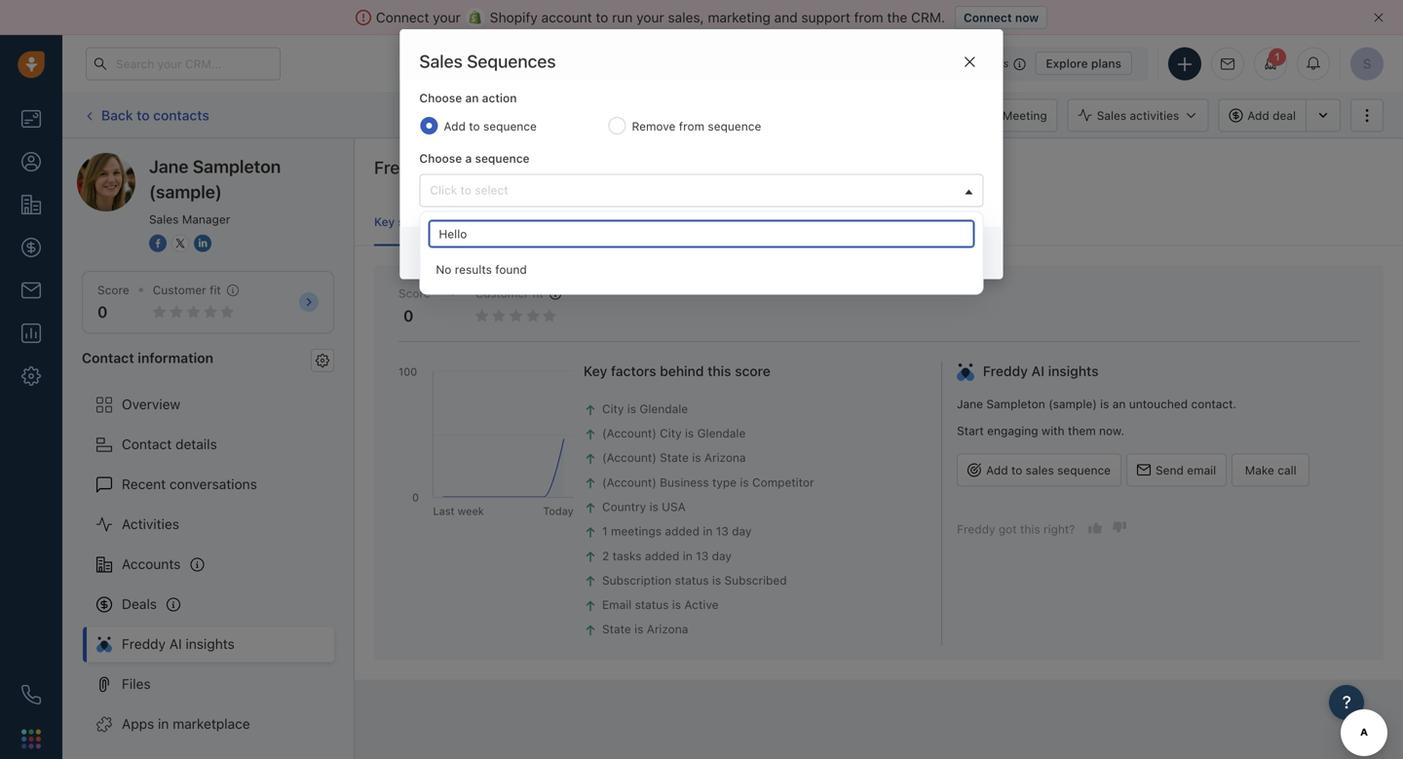 Task type: describe. For each thing, give the bounding box(es) containing it.
sequences
[[467, 51, 556, 72]]

1 vertical spatial state
[[602, 623, 631, 636]]

in for tasks
[[683, 549, 693, 563]]

freddy down deals
[[122, 636, 166, 652]]

back to contacts
[[101, 107, 209, 123]]

conversations
[[170, 476, 257, 492]]

refresh.
[[796, 108, 838, 122]]

to for add to sequence
[[469, 119, 480, 133]]

country is usa
[[602, 500, 686, 514]]

shopify
[[490, 9, 538, 25]]

click to select
[[430, 183, 508, 197]]

your
[[882, 57, 905, 70]]

1 meetings added in 13 day
[[602, 525, 752, 538]]

state is arizona
[[602, 623, 689, 636]]

sales,
[[668, 9, 704, 25]]

activities
[[122, 516, 179, 532]]

1 horizontal spatial fit
[[532, 287, 544, 300]]

results
[[455, 263, 492, 276]]

meetings
[[611, 525, 662, 538]]

0 horizontal spatial freddy ai insights
[[122, 636, 235, 652]]

files
[[122, 676, 151, 692]]

connect for connect your
[[376, 9, 429, 25]]

competitor
[[753, 476, 815, 489]]

is up active
[[713, 574, 722, 587]]

deal
[[1273, 109, 1297, 122]]

your trial ends in 21 days
[[882, 57, 1009, 70]]

sales sequences dialog
[[400, 29, 1004, 279]]

cancel button
[[818, 236, 896, 269]]

add to sequence
[[444, 119, 537, 133]]

phone image
[[21, 685, 41, 705]]

call
[[719, 109, 739, 122]]

untouched
[[1130, 397, 1189, 411]]

click inside dropdown button
[[430, 183, 457, 197]]

(sample) for jane sampleton (sample)
[[149, 181, 222, 202]]

contacts
[[153, 107, 209, 123]]

add deal button
[[1219, 99, 1306, 132]]

cancel
[[838, 246, 876, 260]]

activities
[[1130, 109, 1180, 122]]

is right type
[[740, 476, 749, 489]]

0 horizontal spatial city
[[602, 402, 624, 416]]

with
[[1042, 424, 1065, 438]]

to for back to contacts
[[137, 107, 150, 123]]

2
[[602, 549, 610, 563]]

1 vertical spatial ai
[[1032, 363, 1045, 379]]

updates available. click to refresh.
[[646, 108, 838, 122]]

1 horizontal spatial score 0
[[399, 287, 431, 325]]

0 horizontal spatial 0
[[97, 303, 108, 321]]

sequence for choose a sequence
[[475, 152, 530, 165]]

jane sampleton (sample)
[[149, 156, 281, 202]]

back to contacts link
[[82, 100, 210, 131]]

accounts
[[122, 556, 181, 572]]

call button
[[689, 99, 749, 132]]

information
[[138, 350, 214, 366]]

country
[[602, 500, 647, 514]]

(0) for possible duplicates (0)
[[615, 215, 632, 229]]

them
[[1068, 424, 1096, 438]]

email button
[[610, 99, 680, 132]]

call
[[1278, 464, 1297, 477]]

add for add deal
[[1248, 109, 1270, 122]]

1 horizontal spatial freddy ai insights
[[374, 157, 518, 178]]

start engaging with them now.
[[957, 424, 1125, 438]]

plans
[[1092, 57, 1122, 70]]

apps in marketplace
[[122, 716, 250, 732]]

manager
[[182, 213, 230, 226]]

deals
[[122, 596, 157, 612]]

1 link
[[1255, 47, 1288, 80]]

contact information
[[82, 350, 214, 366]]

overview
[[122, 396, 181, 412]]

got
[[999, 523, 1017, 536]]

freddy up scoring
[[374, 157, 430, 178]]

choose a sequence
[[420, 152, 530, 165]]

key for key factors behind this score
[[584, 363, 608, 379]]

freddy left got
[[957, 523, 996, 536]]

contact details
[[122, 436, 217, 452]]

possible duplicates (0) link
[[503, 198, 632, 246]]

make call
[[1246, 464, 1297, 477]]

add to sales sequence button
[[957, 454, 1122, 487]]

no results found
[[436, 263, 527, 276]]

key factors behind this score
[[584, 363, 771, 379]]

possible connections (0)
[[651, 215, 791, 229]]

now.
[[1100, 424, 1125, 438]]

is left usa
[[650, 500, 659, 514]]

1 horizontal spatial from
[[855, 9, 884, 25]]

phone element
[[12, 676, 51, 715]]

jane sampleton (sample) is an untouched contact.
[[957, 397, 1237, 411]]

1 vertical spatial arizona
[[647, 623, 689, 636]]

(account) for (account) state is arizona
[[602, 451, 657, 465]]

type
[[713, 476, 737, 489]]

connect for connect now
[[964, 11, 1013, 24]]

(account) city is glendale
[[602, 427, 746, 440]]

send
[[1156, 464, 1184, 477]]

added for tasks
[[645, 549, 680, 563]]

found
[[495, 263, 527, 276]]

to for click to select
[[461, 183, 472, 197]]

usa
[[662, 500, 686, 514]]

0 button
[[97, 303, 108, 321]]

is left active
[[672, 598, 681, 612]]

trial
[[908, 57, 928, 70]]

send email button
[[1127, 454, 1228, 487]]

0 vertical spatial state
[[660, 451, 689, 465]]

key scoring factors
[[374, 215, 483, 229]]

0 horizontal spatial score 0
[[97, 283, 129, 321]]

1 horizontal spatial customer fit
[[475, 287, 544, 300]]

tasks
[[613, 549, 642, 563]]

contact for contact information
[[82, 350, 134, 366]]

send email image
[[1222, 58, 1235, 70]]

city is glendale
[[602, 402, 688, 416]]

connect now
[[964, 11, 1039, 24]]

subscription
[[602, 574, 672, 587]]

add for add to sequence
[[444, 119, 466, 133]]

recent conversations
[[122, 476, 257, 492]]

email for email status is active
[[602, 598, 632, 612]]

day for 1 meetings added in 13 day
[[732, 525, 752, 538]]

0 horizontal spatial insights
[[186, 636, 235, 652]]

1 for 1 meetings added in 13 day
[[602, 525, 608, 538]]

choose an action
[[420, 91, 517, 105]]

sales for sales manager
[[149, 213, 179, 226]]

apps
[[122, 716, 154, 732]]

0 horizontal spatial score
[[97, 283, 129, 297]]

day for 2 tasks added in 13 day
[[712, 549, 732, 563]]

1 horizontal spatial this
[[1021, 523, 1041, 536]]

engaging
[[988, 424, 1039, 438]]

possible for possible duplicates (0)
[[503, 215, 550, 229]]

contact.
[[1192, 397, 1237, 411]]

2 tasks added in 13 day
[[602, 549, 732, 563]]

0 horizontal spatial customer fit
[[153, 283, 221, 297]]

to left run in the top of the page
[[596, 9, 609, 25]]

marketing
[[708, 9, 771, 25]]

sequence inside button
[[1058, 464, 1111, 477]]

recent
[[122, 476, 166, 492]]

now
[[1016, 11, 1039, 24]]

sales for sales activities
[[1097, 109, 1127, 122]]

1 horizontal spatial 0
[[404, 306, 414, 325]]

0 horizontal spatial this
[[708, 363, 732, 379]]



Task type: locate. For each thing, give the bounding box(es) containing it.
0 horizontal spatial sales
[[149, 213, 179, 226]]

city
[[602, 402, 624, 416], [660, 427, 682, 440]]

customer
[[153, 283, 206, 297], [475, 287, 529, 300]]

ai up the start engaging with them now.
[[1032, 363, 1045, 379]]

jane
[[149, 156, 189, 177], [957, 397, 984, 411]]

1 vertical spatial day
[[712, 549, 732, 563]]

sampleton inside the jane sampleton (sample)
[[193, 156, 281, 177]]

make call link
[[1232, 454, 1310, 497]]

(sample) for jane sampleton (sample) is an untouched contact.
[[1049, 397, 1097, 411]]

explore plans link
[[1036, 52, 1133, 75]]

0 vertical spatial 1
[[1275, 51, 1281, 63]]

13
[[716, 525, 729, 538], [696, 549, 709, 563]]

0 vertical spatial status
[[675, 574, 709, 587]]

choose for choose a sequence
[[420, 152, 462, 165]]

0 horizontal spatial day
[[712, 549, 732, 563]]

click up key scoring factors "link" at the left of page
[[430, 183, 457, 197]]

(sample) up sales manager
[[149, 181, 222, 202]]

state down (account) city is glendale
[[660, 451, 689, 465]]

0 horizontal spatial ai
[[169, 636, 182, 652]]

freddy ai insights down deals
[[122, 636, 235, 652]]

0 horizontal spatial (sample)
[[149, 181, 222, 202]]

status for email
[[635, 598, 669, 612]]

ai left a
[[435, 157, 451, 178]]

duplicates
[[553, 215, 612, 229]]

add down engaging
[[987, 464, 1009, 477]]

arizona up type
[[705, 451, 746, 465]]

sales manager
[[149, 213, 230, 226]]

your up 'sales sequences'
[[433, 9, 461, 25]]

close image
[[1375, 13, 1384, 22]]

is up (account) city is glendale
[[628, 402, 637, 416]]

add deal
[[1248, 109, 1297, 122]]

1 vertical spatial (account)
[[602, 451, 657, 465]]

available.
[[696, 108, 748, 122]]

0 horizontal spatial connect
[[376, 9, 429, 25]]

make
[[1246, 464, 1275, 477]]

score
[[97, 283, 129, 297], [399, 287, 431, 300]]

key left scoring
[[374, 215, 395, 229]]

right?
[[1044, 523, 1076, 536]]

2 (account) from the top
[[602, 451, 657, 465]]

add inside 'button'
[[1248, 109, 1270, 122]]

add to sales sequence
[[987, 464, 1111, 477]]

2 choose from the top
[[420, 152, 462, 165]]

(sample)
[[149, 181, 222, 202], [1049, 397, 1097, 411]]

2 possible from the left
[[651, 215, 698, 229]]

in up 2 tasks added in 13 day
[[703, 525, 713, 538]]

1 horizontal spatial insights
[[455, 157, 518, 178]]

in left 21
[[959, 57, 968, 70]]

0 horizontal spatial fit
[[210, 283, 221, 297]]

1 horizontal spatial customer
[[475, 287, 529, 300]]

1 horizontal spatial arizona
[[705, 451, 746, 465]]

insights
[[455, 157, 518, 178], [1049, 363, 1099, 379], [186, 636, 235, 652]]

crm.
[[912, 9, 946, 25]]

0 vertical spatial (account)
[[602, 427, 657, 440]]

glendale
[[640, 402, 688, 416], [698, 427, 746, 440]]

1 (account) from the top
[[602, 427, 657, 440]]

status for subscription
[[675, 574, 709, 587]]

0 horizontal spatial state
[[602, 623, 631, 636]]

0 vertical spatial this
[[708, 363, 732, 379]]

key for key scoring factors
[[374, 215, 395, 229]]

meeting
[[1003, 109, 1048, 122]]

customer up information
[[153, 283, 206, 297]]

connect inside button
[[964, 11, 1013, 24]]

score 0 up contact information
[[97, 283, 129, 321]]

and
[[775, 9, 798, 25]]

0 horizontal spatial (0)
[[615, 215, 632, 229]]

sales
[[420, 51, 463, 72], [1097, 109, 1127, 122], [149, 213, 179, 226]]

an left action
[[465, 91, 479, 105]]

21
[[971, 57, 983, 70]]

add down choose an action
[[444, 119, 466, 133]]

remove from sequence
[[632, 119, 762, 133]]

1 horizontal spatial ai
[[435, 157, 451, 178]]

sequence for add to sequence
[[484, 119, 537, 133]]

to right back
[[137, 107, 150, 123]]

0 horizontal spatial sampleton
[[193, 156, 281, 177]]

key up city is glendale
[[584, 363, 608, 379]]

1 vertical spatial sales
[[1097, 109, 1127, 122]]

0 vertical spatial factors
[[443, 215, 483, 229]]

score up 0 button
[[97, 283, 129, 297]]

0 vertical spatial (sample)
[[149, 181, 222, 202]]

is up '(account) business type is competitor'
[[692, 451, 701, 465]]

0 vertical spatial email
[[639, 109, 669, 122]]

connect now button
[[955, 6, 1048, 29]]

contact down 0 button
[[82, 350, 134, 366]]

sampleton up manager
[[193, 156, 281, 177]]

add for add to sales sequence
[[987, 464, 1009, 477]]

0 down scoring
[[404, 306, 414, 325]]

0 vertical spatial added
[[665, 525, 700, 538]]

contact
[[82, 350, 134, 366], [122, 436, 172, 452]]

1
[[1275, 51, 1281, 63], [602, 525, 608, 538]]

0 horizontal spatial customer
[[153, 283, 206, 297]]

meeting button
[[974, 99, 1058, 132]]

to inside the back to contacts link
[[137, 107, 150, 123]]

1 horizontal spatial score
[[399, 287, 431, 300]]

to left select
[[461, 183, 472, 197]]

glendale up (account) city is glendale
[[640, 402, 688, 416]]

0 horizontal spatial key
[[374, 215, 395, 229]]

insights up select
[[455, 157, 518, 178]]

day up subscription status is subscribed
[[712, 549, 732, 563]]

1 horizontal spatial factors
[[611, 363, 657, 379]]

(account) for (account) business type is competitor
[[602, 476, 657, 489]]

customer fit down found
[[475, 287, 544, 300]]

city up (account) city is glendale
[[602, 402, 624, 416]]

score 0
[[97, 283, 129, 321], [399, 287, 431, 325]]

sampleton for jane sampleton (sample) is an untouched contact.
[[987, 397, 1046, 411]]

2 your from the left
[[637, 9, 665, 25]]

2 horizontal spatial freddy ai insights
[[983, 363, 1099, 379]]

Search your CRM... text field
[[86, 47, 281, 80]]

1 right send email icon
[[1275, 51, 1281, 63]]

0 vertical spatial city
[[602, 402, 624, 416]]

1 vertical spatial jane
[[957, 397, 984, 411]]

connect left now
[[964, 11, 1013, 24]]

business
[[660, 476, 709, 489]]

possible down select
[[503, 215, 550, 229]]

2 vertical spatial insights
[[186, 636, 235, 652]]

to inside add to sales sequence button
[[1012, 464, 1023, 477]]

1 horizontal spatial day
[[732, 525, 752, 538]]

0 horizontal spatial your
[[433, 9, 461, 25]]

freshworks switcher image
[[21, 729, 41, 749]]

select
[[475, 183, 508, 197]]

0 vertical spatial day
[[732, 525, 752, 538]]

connect up 'sales sequences'
[[376, 9, 429, 25]]

glendale up type
[[698, 427, 746, 440]]

0 horizontal spatial glendale
[[640, 402, 688, 416]]

jane for jane sampleton (sample)
[[149, 156, 189, 177]]

add inside button
[[987, 464, 1009, 477]]

email inside button
[[639, 109, 669, 122]]

is down email status is active
[[635, 623, 644, 636]]

freddy ai insights
[[374, 157, 518, 178], [983, 363, 1099, 379], [122, 636, 235, 652]]

1 choose from the top
[[420, 91, 462, 105]]

possible inside possible duplicates (0) link
[[503, 215, 550, 229]]

0 vertical spatial sales
[[420, 51, 463, 72]]

choose up add to sequence
[[420, 91, 462, 105]]

(0) right duplicates
[[615, 215, 632, 229]]

2 vertical spatial (account)
[[602, 476, 657, 489]]

jane up start
[[957, 397, 984, 411]]

2 horizontal spatial insights
[[1049, 363, 1099, 379]]

remove
[[632, 119, 676, 133]]

status up active
[[675, 574, 709, 587]]

1 horizontal spatial sales
[[420, 51, 463, 72]]

(0) inside possible duplicates (0) link
[[615, 215, 632, 229]]

sampleton for jane sampleton (sample)
[[193, 156, 281, 177]]

freddy ai insights up click to select
[[374, 157, 518, 178]]

2 (0) from the left
[[774, 215, 791, 229]]

sales activities
[[1097, 109, 1180, 122]]

ai
[[435, 157, 451, 178], [1032, 363, 1045, 379], [169, 636, 182, 652]]

action
[[482, 91, 517, 105]]

to
[[596, 9, 609, 25], [137, 107, 150, 123], [781, 108, 792, 122], [469, 119, 480, 133], [461, 183, 472, 197], [1012, 464, 1023, 477]]

possible inside possible connections (0) 'link'
[[651, 215, 698, 229]]

2 horizontal spatial add
[[1248, 109, 1270, 122]]

1 vertical spatial this
[[1021, 523, 1041, 536]]

freddy got this right?
[[957, 523, 1076, 536]]

jane for jane sampleton (sample) is an untouched contact.
[[957, 397, 984, 411]]

to inside updates available. click to refresh. link
[[781, 108, 792, 122]]

customer fit
[[153, 283, 221, 297], [475, 287, 544, 300]]

1 vertical spatial 13
[[696, 549, 709, 563]]

in for meetings
[[703, 525, 713, 538]]

0 horizontal spatial arizona
[[647, 623, 689, 636]]

13 for 2 tasks added in 13 day
[[696, 549, 709, 563]]

sequence for remove from sequence
[[708, 119, 762, 133]]

add
[[1248, 109, 1270, 122], [444, 119, 466, 133], [987, 464, 1009, 477]]

click to select button
[[420, 174, 984, 207]]

key inside "link"
[[374, 215, 395, 229]]

make call button
[[1232, 454, 1310, 487]]

sales up choose an action
[[420, 51, 463, 72]]

score
[[735, 363, 771, 379]]

arizona down email status is active
[[647, 623, 689, 636]]

0 vertical spatial ai
[[435, 157, 451, 178]]

customer fit up information
[[153, 283, 221, 297]]

1 vertical spatial freddy ai insights
[[983, 363, 1099, 379]]

(sample) inside the jane sampleton (sample)
[[149, 181, 222, 202]]

details
[[176, 436, 217, 452]]

updates available. click to refresh. link
[[618, 97, 848, 133]]

fit down manager
[[210, 283, 221, 297]]

sampleton
[[193, 156, 281, 177], [987, 397, 1046, 411]]

email for email
[[639, 109, 669, 122]]

1 horizontal spatial (sample)
[[1049, 397, 1097, 411]]

freddy up engaging
[[983, 363, 1028, 379]]

fit down possible duplicates (0)
[[532, 287, 544, 300]]

1 horizontal spatial (0)
[[774, 215, 791, 229]]

1 your from the left
[[433, 9, 461, 25]]

to left 'sales'
[[1012, 464, 1023, 477]]

explore
[[1046, 57, 1089, 70]]

insights up jane sampleton (sample) is an untouched contact.
[[1049, 363, 1099, 379]]

status
[[675, 574, 709, 587], [635, 598, 669, 612]]

subscribed
[[725, 574, 787, 587]]

possible
[[503, 215, 550, 229], [651, 215, 698, 229]]

0 horizontal spatial add
[[444, 119, 466, 133]]

added down usa
[[665, 525, 700, 538]]

0 horizontal spatial email
[[602, 598, 632, 612]]

1 horizontal spatial connect
[[964, 11, 1013, 24]]

city up (account) state is arizona
[[660, 427, 682, 440]]

ai up apps in marketplace
[[169, 636, 182, 652]]

1 for 1
[[1275, 51, 1281, 63]]

your right run in the top of the page
[[637, 9, 665, 25]]

in up subscription status is subscribed
[[683, 549, 693, 563]]

this right got
[[1021, 523, 1041, 536]]

0 vertical spatial glendale
[[640, 402, 688, 416]]

state down email status is active
[[602, 623, 631, 636]]

factors up city is glendale
[[611, 363, 657, 379]]

factors down click to select
[[443, 215, 483, 229]]

ends
[[931, 57, 956, 70]]

1 horizontal spatial click
[[751, 108, 778, 122]]

sales left manager
[[149, 213, 179, 226]]

day up 'subscribed'
[[732, 525, 752, 538]]

1 vertical spatial from
[[679, 119, 705, 133]]

1 horizontal spatial 1
[[1275, 51, 1281, 63]]

factors inside key scoring factors "link"
[[443, 215, 483, 229]]

1 horizontal spatial jane
[[957, 397, 984, 411]]

no
[[436, 263, 452, 276]]

1 horizontal spatial state
[[660, 451, 689, 465]]

0 up contact information
[[97, 303, 108, 321]]

0 vertical spatial insights
[[455, 157, 518, 178]]

0 vertical spatial freddy ai insights
[[374, 157, 518, 178]]

no results found option
[[428, 253, 975, 286]]

possible for possible connections (0)
[[651, 215, 698, 229]]

contact up 'recent'
[[122, 436, 172, 452]]

add inside sales sequences dialog
[[444, 119, 466, 133]]

2 vertical spatial freddy ai insights
[[122, 636, 235, 652]]

13 for 1 meetings added in 13 day
[[716, 525, 729, 538]]

to left refresh.
[[781, 108, 792, 122]]

add left deal
[[1248, 109, 1270, 122]]

1 horizontal spatial sampleton
[[987, 397, 1046, 411]]

this left score
[[708, 363, 732, 379]]

sales sequences
[[420, 51, 556, 72]]

contact for contact details
[[122, 436, 172, 452]]

click right call
[[751, 108, 778, 122]]

factors
[[443, 215, 483, 229], [611, 363, 657, 379]]

an up "now."
[[1113, 397, 1126, 411]]

1 vertical spatial click
[[430, 183, 457, 197]]

0 horizontal spatial from
[[679, 119, 705, 133]]

sales
[[1026, 464, 1055, 477]]

0 horizontal spatial status
[[635, 598, 669, 612]]

in
[[959, 57, 968, 70], [703, 525, 713, 538], [683, 549, 693, 563], [158, 716, 169, 732]]

1 horizontal spatial city
[[660, 427, 682, 440]]

1 vertical spatial choose
[[420, 152, 462, 165]]

0 horizontal spatial possible
[[503, 215, 550, 229]]

1 horizontal spatial status
[[675, 574, 709, 587]]

0 horizontal spatial factors
[[443, 215, 483, 229]]

to down choose an action
[[469, 119, 480, 133]]

shopify account to run your sales, marketing and support from the crm.
[[490, 9, 946, 25]]

0 vertical spatial choose
[[420, 91, 462, 105]]

the
[[888, 9, 908, 25]]

in for trial
[[959, 57, 968, 70]]

0 horizontal spatial jane
[[149, 156, 189, 177]]

None search field
[[428, 220, 975, 248]]

1 vertical spatial factors
[[611, 363, 657, 379]]

(account) for (account) city is glendale
[[602, 427, 657, 440]]

explore plans
[[1046, 57, 1122, 70]]

score down scoring
[[399, 287, 431, 300]]

start
[[957, 424, 984, 438]]

sales for sales sequences
[[420, 51, 463, 72]]

sales left activities
[[1097, 109, 1127, 122]]

an inside sales sequences dialog
[[465, 91, 479, 105]]

choose for choose an action
[[420, 91, 462, 105]]

freddy ai insights up the start engaging with them now.
[[983, 363, 1099, 379]]

2 vertical spatial sales
[[149, 213, 179, 226]]

1 horizontal spatial possible
[[651, 215, 698, 229]]

1 vertical spatial key
[[584, 363, 608, 379]]

sales inside dialog
[[420, 51, 463, 72]]

0 vertical spatial contact
[[82, 350, 134, 366]]

sampleton up engaging
[[987, 397, 1046, 411]]

(0) inside possible connections (0) 'link'
[[774, 215, 791, 229]]

score 0 down scoring
[[399, 287, 431, 325]]

customer down found
[[475, 287, 529, 300]]

(account)
[[602, 427, 657, 440], [602, 451, 657, 465], [602, 476, 657, 489]]

1 up the 2
[[602, 525, 608, 538]]

3 (account) from the top
[[602, 476, 657, 489]]

to for add to sales sequence
[[1012, 464, 1023, 477]]

added for meetings
[[665, 525, 700, 538]]

(0) for possible connections (0)
[[774, 215, 791, 229]]

state
[[660, 451, 689, 465], [602, 623, 631, 636]]

2 vertical spatial ai
[[169, 636, 182, 652]]

0 vertical spatial from
[[855, 9, 884, 25]]

is up "now."
[[1101, 397, 1110, 411]]

1 horizontal spatial glendale
[[698, 427, 746, 440]]

mng settings image
[[316, 354, 330, 367]]

to inside click to select dropdown button
[[461, 183, 472, 197]]

0 vertical spatial jane
[[149, 156, 189, 177]]

in right apps
[[158, 716, 169, 732]]

subscription status is subscribed
[[602, 574, 787, 587]]

0 vertical spatial arizona
[[705, 451, 746, 465]]

1 (0) from the left
[[615, 215, 632, 229]]

1 vertical spatial glendale
[[698, 427, 746, 440]]

scoring
[[398, 215, 440, 229]]

insights up the marketplace
[[186, 636, 235, 652]]

1 vertical spatial city
[[660, 427, 682, 440]]

1 horizontal spatial 13
[[716, 525, 729, 538]]

(0) right the connections
[[774, 215, 791, 229]]

choose left a
[[420, 152, 462, 165]]

possible down click to select dropdown button
[[651, 215, 698, 229]]

status up state is arizona
[[635, 598, 669, 612]]

1 vertical spatial an
[[1113, 397, 1126, 411]]

added
[[665, 525, 700, 538], [645, 549, 680, 563]]

from inside sales sequences dialog
[[679, 119, 705, 133]]

(sample) up the them
[[1049, 397, 1097, 411]]

jane down contacts
[[149, 156, 189, 177]]

active
[[685, 598, 719, 612]]

13 down type
[[716, 525, 729, 538]]

is up (account) state is arizona
[[685, 427, 694, 440]]

fit
[[210, 283, 221, 297], [532, 287, 544, 300]]

1 possible from the left
[[503, 215, 550, 229]]

from
[[855, 9, 884, 25], [679, 119, 705, 133]]

jane inside the jane sampleton (sample)
[[149, 156, 189, 177]]

run
[[612, 9, 633, 25]]

13 up subscription status is subscribed
[[696, 549, 709, 563]]

added down 1 meetings added in 13 day
[[645, 549, 680, 563]]



Task type: vqa. For each thing, say whether or not it's contained in the screenshot.
SMS button at the top right of page
no



